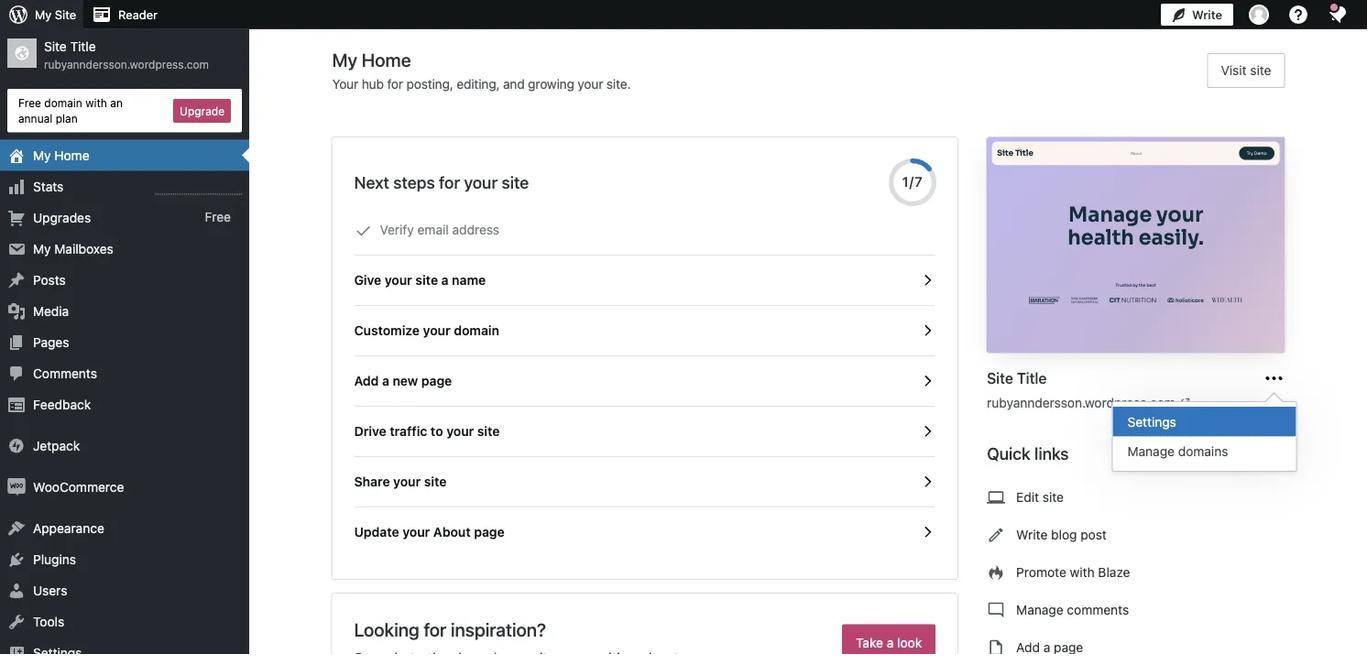 Task type: describe. For each thing, give the bounding box(es) containing it.
highest hourly views 0 image
[[155, 183, 242, 195]]

launchpad checklist element
[[354, 205, 936, 557]]

plugins
[[33, 552, 76, 567]]

users
[[33, 583, 67, 598]]

users link
[[0, 575, 249, 606]]

upgrades
[[33, 210, 91, 225]]

domains
[[1178, 444, 1229, 459]]

about
[[433, 525, 471, 540]]

mailboxes
[[54, 241, 113, 256]]

woocommerce
[[33, 479, 124, 495]]

appearance link
[[0, 513, 249, 544]]

edit site
[[1017, 490, 1064, 505]]

free for free domain with an annual plan
[[18, 96, 41, 109]]

annual plan
[[18, 112, 78, 124]]

your for update your about page
[[403, 525, 430, 540]]

task enabled image inside share your site button
[[919, 474, 936, 490]]

your
[[332, 77, 358, 92]]

give
[[354, 273, 381, 288]]

help image
[[1288, 4, 1310, 26]]

home
[[54, 148, 89, 163]]

a for take a look
[[887, 635, 894, 650]]

jetpack
[[33, 438, 80, 453]]

free for free
[[205, 210, 231, 225]]

2 vertical spatial for
[[424, 619, 447, 640]]

tools link
[[0, 606, 249, 638]]

rubyanndersson.wordpress.com inside 'main content'
[[987, 395, 1176, 410]]

page for add a new page
[[421, 373, 452, 389]]

a for add a new page
[[382, 373, 389, 389]]

my site
[[35, 8, 76, 22]]

my site link
[[0, 0, 83, 29]]

stats link
[[0, 171, 249, 202]]

growing
[[528, 77, 574, 92]]

my home
[[332, 49, 411, 70]]

my mailboxes link
[[0, 233, 249, 264]]

visit site link
[[1208, 53, 1285, 88]]

insert_drive_file image
[[987, 637, 1006, 654]]

manage for manage domains
[[1128, 444, 1175, 459]]

more options for site site title image
[[1263, 368, 1285, 390]]

your right the to
[[447, 424, 474, 439]]

comments
[[1067, 603, 1129, 618]]

upgrade
[[180, 104, 225, 117]]

your for share your site
[[393, 474, 421, 489]]

write blog post
[[1017, 527, 1107, 543]]

task enabled image for a
[[919, 272, 936, 289]]

comments
[[33, 366, 97, 381]]

media
[[33, 303, 69, 319]]

inspiration?
[[451, 619, 546, 640]]

edit image
[[987, 524, 1006, 546]]

update your about page link
[[354, 508, 936, 557]]

0 vertical spatial a
[[441, 273, 449, 288]]

appearance
[[33, 521, 104, 536]]

quick
[[987, 444, 1031, 464]]

give your site a name link
[[354, 256, 936, 306]]

manage domains link
[[1113, 437, 1296, 467]]

main content containing my home
[[332, 48, 1300, 654]]

manage domains
[[1128, 444, 1229, 459]]

update
[[354, 525, 399, 540]]

to
[[431, 424, 443, 439]]

manage for manage comments
[[1017, 603, 1064, 618]]

site for site title
[[987, 370, 1014, 387]]

look
[[897, 635, 922, 650]]

1
[[902, 174, 910, 190]]

share your site
[[354, 474, 447, 489]]

manage comments link
[[987, 592, 1300, 629]]

edit
[[1017, 490, 1039, 505]]

next
[[354, 172, 389, 192]]

1 vertical spatial for
[[439, 172, 460, 192]]

take a look link
[[842, 625, 936, 654]]

take a look
[[856, 635, 922, 650]]

my for my home
[[33, 148, 51, 163]]

stats
[[33, 179, 63, 194]]

my profile image
[[1249, 5, 1269, 25]]

give your site a name
[[354, 273, 486, 288]]

site title
[[987, 370, 1047, 387]]

manage your notifications image
[[1327, 4, 1349, 26]]

post
[[1081, 527, 1107, 543]]

img image for woocommerce
[[7, 478, 26, 496]]

pages link
[[0, 327, 249, 358]]

steps
[[393, 172, 435, 192]]

tools
[[33, 614, 64, 629]]

my home link
[[0, 140, 249, 171]]

traffic
[[390, 424, 427, 439]]

write for write
[[1192, 8, 1223, 22]]

visit
[[1221, 63, 1247, 78]]

task enabled image for customize your domain
[[919, 323, 936, 339]]

my mailboxes
[[33, 241, 113, 256]]

customize your domain link
[[354, 306, 936, 357]]

progress bar containing 1
[[889, 159, 937, 206]]

site title rubyanndersson.wordpress.com
[[44, 39, 209, 71]]

my home
[[33, 148, 89, 163]]

domain inside launchpad checklist element
[[454, 323, 499, 338]]



Task type: locate. For each thing, give the bounding box(es) containing it.
page inside add a new page "link"
[[421, 373, 452, 389]]

7
[[915, 174, 924, 190]]

2 vertical spatial my
[[33, 241, 51, 256]]

title down my site
[[70, 39, 96, 54]]

mode_comment image
[[987, 599, 1006, 621]]

task enabled image inside customize your domain link
[[919, 323, 936, 339]]

manage down "promote"
[[1017, 603, 1064, 618]]

0 vertical spatial page
[[421, 373, 452, 389]]

1 / 7
[[902, 174, 924, 190]]

site for site title rubyanndersson.wordpress.com
[[44, 39, 67, 54]]

for right hub
[[387, 77, 403, 92]]

share your site button
[[354, 457, 936, 508]]

1 vertical spatial my
[[33, 148, 51, 163]]

domain inside free domain with an annual plan
[[44, 96, 82, 109]]

img image left woocommerce
[[7, 478, 26, 496]]

0 vertical spatial title
[[70, 39, 96, 54]]

customize your domain
[[354, 323, 499, 338]]

img image inside woocommerce link
[[7, 478, 26, 496]]

write left my profile image
[[1192, 8, 1223, 22]]

progress bar
[[889, 159, 937, 206]]

for right looking on the left
[[424, 619, 447, 640]]

blaze
[[1098, 565, 1131, 580]]

task enabled image inside add a new page "link"
[[919, 373, 936, 390]]

task enabled image inside update your about page link
[[919, 524, 936, 541]]

page inside update your about page link
[[474, 525, 505, 540]]

promote
[[1017, 565, 1067, 580]]

title
[[70, 39, 96, 54], [1017, 370, 1047, 387]]

with inside free domain with an annual plan
[[85, 96, 107, 109]]

your
[[464, 172, 498, 192], [385, 273, 412, 288], [423, 323, 451, 338], [447, 424, 474, 439], [393, 474, 421, 489], [403, 525, 430, 540]]

menu containing settings
[[1113, 402, 1296, 471]]

looking
[[354, 619, 420, 640]]

menu
[[1113, 402, 1296, 471]]

1 vertical spatial write
[[1017, 527, 1048, 543]]

title up the rubyanndersson.wordpress.com link
[[1017, 370, 1047, 387]]

3 task enabled image from the top
[[919, 474, 936, 490]]

with left blaze
[[1070, 565, 1095, 580]]

task enabled image for page
[[919, 524, 936, 541]]

tooltip containing settings
[[1103, 392, 1297, 472]]

0 vertical spatial rubyanndersson.wordpress.com
[[44, 58, 209, 71]]

1 horizontal spatial domain
[[454, 323, 499, 338]]

your left about
[[403, 525, 430, 540]]

write for write blog post
[[1017, 527, 1048, 543]]

1 horizontal spatial rubyanndersson.wordpress.com
[[987, 395, 1176, 410]]

editing,
[[457, 77, 500, 92]]

2 horizontal spatial a
[[887, 635, 894, 650]]

site inside 'main content'
[[987, 370, 1014, 387]]

for
[[387, 77, 403, 92], [439, 172, 460, 192], [424, 619, 447, 640]]

1 vertical spatial title
[[1017, 370, 1047, 387]]

your inside button
[[393, 474, 421, 489]]

reader link
[[83, 0, 165, 29]]

share
[[354, 474, 390, 489]]

img image inside jetpack link
[[7, 437, 26, 455]]

settings
[[1128, 414, 1177, 429]]

task enabled image
[[919, 323, 936, 339], [919, 373, 936, 390]]

rubyanndersson.wordpress.com link
[[987, 393, 1192, 412]]

site up quick
[[987, 370, 1014, 387]]

update your about page
[[354, 525, 505, 540]]

task enabled image inside 'drive traffic to your site' link
[[919, 423, 936, 440]]

manage
[[1128, 444, 1175, 459], [1017, 603, 1064, 618]]

a left the name
[[441, 273, 449, 288]]

site left reader link
[[55, 8, 76, 22]]

0 vertical spatial my
[[35, 8, 52, 22]]

title for site title rubyanndersson.wordpress.com
[[70, 39, 96, 54]]

name
[[452, 273, 486, 288]]

1 vertical spatial free
[[205, 210, 231, 225]]

title for site title
[[1017, 370, 1047, 387]]

1 horizontal spatial free
[[205, 210, 231, 225]]

my home your hub for posting, editing, and growing your site.
[[332, 49, 631, 92]]

2 task enabled image from the top
[[919, 373, 936, 390]]

free down highest hourly views 0 image
[[205, 210, 231, 225]]

an
[[110, 96, 123, 109]]

task enabled image for add a new page
[[919, 373, 936, 390]]

posts
[[33, 272, 66, 287]]

1 horizontal spatial a
[[441, 273, 449, 288]]

laptop image
[[987, 487, 1006, 509]]

reader
[[118, 8, 158, 22]]

1 vertical spatial img image
[[7, 478, 26, 496]]

drive traffic to your site link
[[354, 407, 936, 457]]

2 task enabled image from the top
[[919, 423, 936, 440]]

with inside promote with blaze link
[[1070, 565, 1095, 580]]

0 horizontal spatial manage
[[1017, 603, 1064, 618]]

1 horizontal spatial with
[[1070, 565, 1095, 580]]

with left an
[[85, 96, 107, 109]]

1 vertical spatial page
[[474, 525, 505, 540]]

0 horizontal spatial write
[[1017, 527, 1048, 543]]

0 horizontal spatial free
[[18, 96, 41, 109]]

free up annual plan
[[18, 96, 41, 109]]

a
[[441, 273, 449, 288], [382, 373, 389, 389], [887, 635, 894, 650]]

task enabled image inside give your site a name link
[[919, 272, 936, 289]]

0 horizontal spatial rubyanndersson.wordpress.com
[[44, 58, 209, 71]]

for inside my home your hub for posting, editing, and growing your site.
[[387, 77, 403, 92]]

manage inside 'main content'
[[1017, 603, 1064, 618]]

pages
[[33, 335, 69, 350]]

1 vertical spatial manage
[[1017, 603, 1064, 618]]

0 horizontal spatial title
[[70, 39, 96, 54]]

visit site
[[1221, 63, 1272, 78]]

page right about
[[474, 525, 505, 540]]

1 img image from the top
[[7, 437, 26, 455]]

rubyanndersson.wordpress.com up an
[[44, 58, 209, 71]]

blog
[[1051, 527, 1077, 543]]

write inside 'main content'
[[1017, 527, 1048, 543]]

edit site link
[[987, 479, 1300, 516]]

my up posts
[[33, 241, 51, 256]]

page right the new
[[421, 373, 452, 389]]

write link
[[1161, 0, 1234, 29]]

hub
[[362, 77, 384, 92]]

0 vertical spatial site
[[55, 8, 76, 22]]

task enabled image for your
[[919, 423, 936, 440]]

take
[[856, 635, 883, 650]]

1 task enabled image from the top
[[919, 323, 936, 339]]

2 vertical spatial site
[[987, 370, 1014, 387]]

1 vertical spatial a
[[382, 373, 389, 389]]

1 horizontal spatial manage
[[1128, 444, 1175, 459]]

for right steps
[[439, 172, 460, 192]]

and
[[503, 77, 525, 92]]

my for my site
[[35, 8, 52, 22]]

my for my mailboxes
[[33, 241, 51, 256]]

0 vertical spatial manage
[[1128, 444, 1175, 459]]

drive traffic to your site
[[354, 424, 500, 439]]

a right the add
[[382, 373, 389, 389]]

1 vertical spatial site
[[44, 39, 67, 54]]

title inside site title rubyanndersson.wordpress.com
[[70, 39, 96, 54]]

my left reader link
[[35, 8, 52, 22]]

tooltip
[[1103, 392, 1297, 472]]

0 vertical spatial task enabled image
[[919, 323, 936, 339]]

site inside button
[[424, 474, 447, 489]]

plugins link
[[0, 544, 249, 575]]

1 vertical spatial domain
[[454, 323, 499, 338]]

quick links
[[987, 444, 1069, 464]]

main content
[[332, 48, 1300, 654]]

jetpack link
[[0, 430, 249, 462]]

1 horizontal spatial title
[[1017, 370, 1047, 387]]

your for customize your domain
[[423, 323, 451, 338]]

4 task enabled image from the top
[[919, 524, 936, 541]]

domain down the name
[[454, 323, 499, 338]]

settings link
[[1113, 407, 1296, 437]]

your right customize
[[423, 323, 451, 338]]

/
[[910, 174, 915, 190]]

manage inside menu
[[1128, 444, 1175, 459]]

0 horizontal spatial a
[[382, 373, 389, 389]]

1 vertical spatial with
[[1070, 565, 1095, 580]]

posts link
[[0, 264, 249, 296]]

rubyanndersson.wordpress.com up links
[[987, 395, 1176, 410]]

0 vertical spatial with
[[85, 96, 107, 109]]

a inside "link"
[[382, 373, 389, 389]]

customize
[[354, 323, 420, 338]]

a left 'look'
[[887, 635, 894, 650]]

woocommerce link
[[0, 472, 249, 503]]

promote with blaze
[[1017, 565, 1131, 580]]

your right share
[[393, 474, 421, 489]]

rubyanndersson.wordpress.com
[[44, 58, 209, 71], [987, 395, 1176, 410]]

img image left jetpack
[[7, 437, 26, 455]]

site down my site
[[44, 39, 67, 54]]

1 task enabled image from the top
[[919, 272, 936, 289]]

your right give
[[385, 273, 412, 288]]

your right steps
[[464, 172, 498, 192]]

1 horizontal spatial page
[[474, 525, 505, 540]]

feedback link
[[0, 389, 249, 420]]

comments link
[[0, 358, 249, 389]]

1 horizontal spatial write
[[1192, 8, 1223, 22]]

0 horizontal spatial domain
[[44, 96, 82, 109]]

manage down settings
[[1128, 444, 1175, 459]]

0 vertical spatial domain
[[44, 96, 82, 109]]

upgrade button
[[173, 99, 231, 123]]

add a new page link
[[354, 357, 936, 407]]

write blog post link
[[987, 517, 1300, 554]]

task enabled image
[[919, 272, 936, 289], [919, 423, 936, 440], [919, 474, 936, 490], [919, 524, 936, 541]]

new
[[393, 373, 418, 389]]

your for give your site a name
[[385, 273, 412, 288]]

0 vertical spatial free
[[18, 96, 41, 109]]

write left blog
[[1017, 527, 1048, 543]]

domain up annual plan
[[44, 96, 82, 109]]

feedback
[[33, 397, 91, 412]]

1 vertical spatial rubyanndersson.wordpress.com
[[987, 395, 1176, 410]]

site inside site title rubyanndersson.wordpress.com
[[44, 39, 67, 54]]

your site.
[[578, 77, 631, 92]]

0 vertical spatial write
[[1192, 8, 1223, 22]]

domain
[[44, 96, 82, 109], [454, 323, 499, 338]]

write
[[1192, 8, 1223, 22], [1017, 527, 1048, 543]]

1 vertical spatial task enabled image
[[919, 373, 936, 390]]

img image for jetpack
[[7, 437, 26, 455]]

0 horizontal spatial with
[[85, 96, 107, 109]]

free
[[18, 96, 41, 109], [205, 210, 231, 225]]

with
[[85, 96, 107, 109], [1070, 565, 1095, 580]]

0 horizontal spatial page
[[421, 373, 452, 389]]

manage comments
[[1017, 603, 1129, 618]]

free domain with an annual plan
[[18, 96, 123, 124]]

free inside free domain with an annual plan
[[18, 96, 41, 109]]

2 img image from the top
[[7, 478, 26, 496]]

img image
[[7, 437, 26, 455], [7, 478, 26, 496]]

looking for inspiration?
[[354, 619, 546, 640]]

2 vertical spatial a
[[887, 635, 894, 650]]

links
[[1035, 444, 1069, 464]]

add
[[354, 373, 379, 389]]

drive
[[354, 424, 386, 439]]

page for update your about page
[[474, 525, 505, 540]]

page
[[421, 373, 452, 389], [474, 525, 505, 540]]

my left home
[[33, 148, 51, 163]]

next steps for your site
[[354, 172, 529, 192]]

add a new page
[[354, 373, 452, 389]]

promote with blaze link
[[987, 555, 1300, 591]]

0 vertical spatial img image
[[7, 437, 26, 455]]

0 vertical spatial for
[[387, 77, 403, 92]]



Task type: vqa. For each thing, say whether or not it's contained in the screenshot.
and
yes



